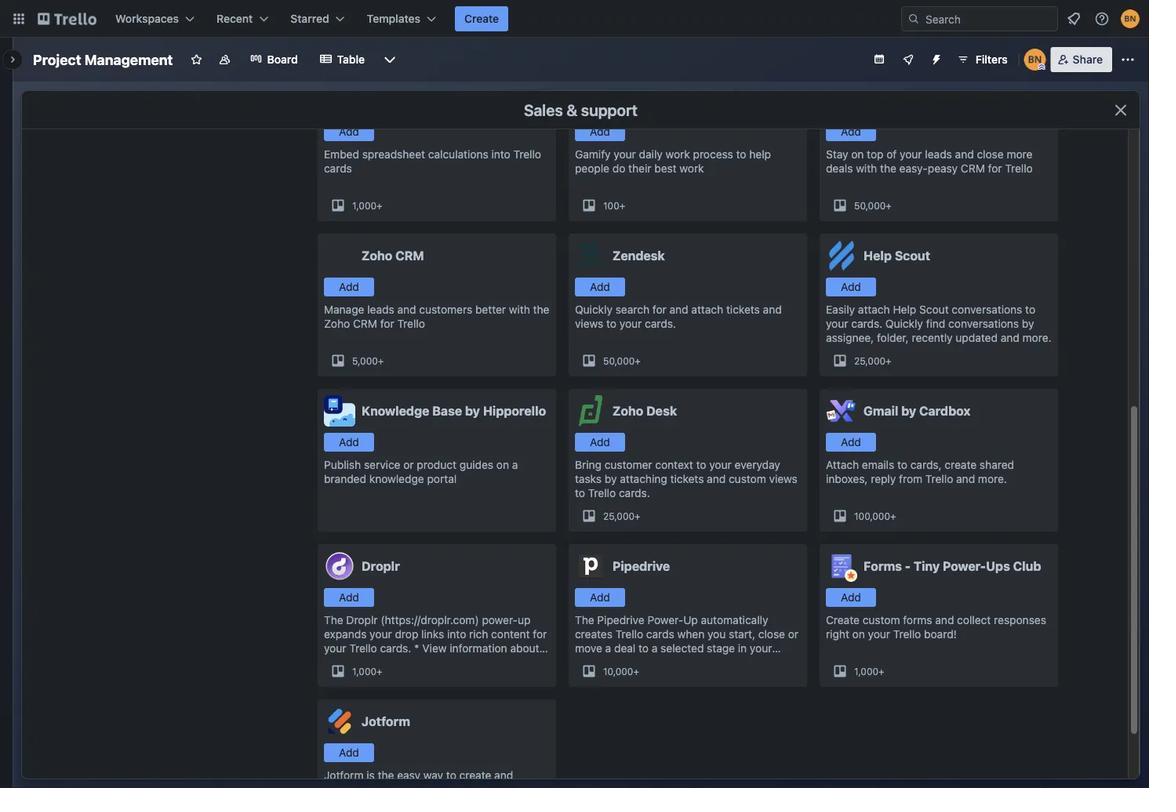 Task type: locate. For each thing, give the bounding box(es) containing it.
forms right powerful
[[480, 783, 509, 788]]

forms - tiny power-ups club
[[864, 559, 1041, 574]]

0 vertical spatial tickets
[[726, 303, 760, 316]]

crm down manage
[[353, 317, 377, 330]]

1 vertical spatial 25,000
[[603, 511, 635, 522]]

cards down embed
[[324, 162, 352, 175]]

embed
[[324, 148, 359, 161]]

1 horizontal spatial leads
[[925, 148, 952, 161]]

and up peasy
[[955, 148, 974, 161]]

1 horizontal spatial help
[[893, 303, 917, 316]]

0 horizontal spatial crm
[[353, 317, 377, 330]]

close inside the pipedrive power-up automatically creates trello cards when you start, close or move a deal to a selected stage in your sales pipeline.
[[758, 628, 785, 641]]

cards. down search
[[645, 317, 676, 330]]

1 vertical spatial pipedrive
[[597, 614, 645, 627]]

top
[[867, 148, 884, 161]]

0 vertical spatial leads
[[925, 148, 952, 161]]

0 horizontal spatial ben nelson (bennelson96) image
[[1024, 49, 1046, 71]]

0 vertical spatial cards
[[324, 162, 352, 175]]

0 horizontal spatial create
[[459, 769, 491, 782]]

power- up when
[[648, 614, 684, 627]]

1 vertical spatial help
[[893, 303, 917, 316]]

1 horizontal spatial or
[[788, 628, 799, 641]]

way
[[424, 769, 443, 782]]

1 vertical spatial quickly
[[886, 317, 923, 330]]

leads right manage
[[367, 303, 394, 316]]

0 vertical spatial create
[[945, 459, 977, 472]]

quickly
[[575, 303, 613, 316], [886, 317, 923, 330]]

with inside stay on top of your leads and close more deals with the easy-peasy crm for trello
[[856, 162, 877, 175]]

with down 'top'
[[856, 162, 877, 175]]

more
[[1007, 148, 1033, 161]]

1 horizontal spatial create
[[945, 459, 977, 472]]

+ for gmail by cardbox
[[890, 511, 896, 522]]

or
[[403, 459, 414, 472], [788, 628, 799, 641]]

0 vertical spatial for
[[988, 162, 1002, 175]]

25,000 + for zoho desk
[[603, 511, 641, 522]]

your down easily
[[826, 317, 848, 330]]

1 vertical spatial leads
[[367, 303, 394, 316]]

1 vertical spatial jotform
[[324, 769, 364, 782]]

more. inside easily attach help scout conversations to your cards.  quickly find conversations by assignee, folder, recently updated and more.
[[1023, 331, 1052, 344]]

more. right updated
[[1023, 331, 1052, 344]]

work down process
[[680, 162, 704, 175]]

1 horizontal spatial quickly
[[886, 317, 923, 330]]

add button up search
[[575, 278, 625, 297]]

scout inside easily attach help scout conversations to your cards.  quickly find conversations by assignee, folder, recently updated and more.
[[920, 303, 949, 316]]

process
[[693, 148, 733, 161]]

1,000 +
[[352, 200, 383, 211], [352, 666, 383, 677], [854, 666, 885, 677]]

1 horizontal spatial with
[[856, 162, 877, 175]]

create inside attach emails to cards, create shared inboxes, reply from trello and more.
[[945, 459, 977, 472]]

to inside easily attach help scout conversations to your cards.  quickly find conversations by assignee, folder, recently updated and more.
[[1026, 303, 1036, 316]]

0 horizontal spatial 50,000 +
[[603, 355, 641, 366]]

25,000 + down the folder,
[[854, 355, 892, 366]]

jotform up is
[[362, 714, 410, 729]]

crm inside stay on top of your leads and close more deals with the easy-peasy crm for trello
[[961, 162, 985, 175]]

product
[[417, 459, 457, 472]]

create right cards,
[[945, 459, 977, 472]]

1 horizontal spatial 25,000
[[854, 355, 886, 366]]

+ for help scout
[[886, 355, 892, 366]]

50,000 + down 'top'
[[854, 200, 892, 211]]

attach
[[826, 459, 859, 472]]

add button for zoho desk
[[575, 433, 625, 452]]

publish service or product guides on a branded knowledge portal
[[324, 459, 518, 486]]

zoho for zoho crm
[[362, 248, 393, 263]]

50,000 + down search
[[603, 355, 641, 366]]

trello inside the pipedrive power-up automatically creates trello cards when you start, close or move a deal to a selected stage in your sales pipeline.
[[616, 628, 643, 641]]

zoho left desk at the bottom right
[[613, 404, 644, 419]]

better
[[475, 303, 506, 316]]

0 horizontal spatial 25,000
[[603, 511, 635, 522]]

0 horizontal spatial or
[[403, 459, 414, 472]]

leads up peasy
[[925, 148, 952, 161]]

and inside stay on top of your leads and close more deals with the easy-peasy crm for trello
[[955, 148, 974, 161]]

1 vertical spatial 25,000 +
[[603, 511, 641, 522]]

0 vertical spatial quickly
[[575, 303, 613, 316]]

0 vertical spatial 50,000
[[854, 200, 886, 211]]

forms inside jotform is the easy way to create and publish online forms. powerful forms ge
[[480, 783, 509, 788]]

help scout
[[864, 248, 930, 263]]

create for create custom forms and collect responses right on your trello board!
[[826, 614, 860, 627]]

to inside the pipedrive power-up automatically creates trello cards when you start, close or move a deal to a selected stage in your sales pipeline.
[[639, 642, 649, 655]]

1 attach from the left
[[691, 303, 724, 316]]

1 vertical spatial or
[[788, 628, 799, 641]]

for inside quickly search for and attach tickets and views to your cards.
[[653, 303, 667, 316]]

the
[[880, 162, 897, 175], [533, 303, 550, 316], [378, 769, 394, 782]]

bring
[[575, 459, 602, 472]]

pipedrive
[[613, 559, 670, 574], [597, 614, 645, 627]]

add button down droplr
[[324, 588, 374, 607]]

jotform inside jotform is the easy way to create and publish online forms. powerful forms ge
[[324, 769, 364, 782]]

help inside easily attach help scout conversations to your cards.  quickly find conversations by assignee, folder, recently updated and more.
[[893, 303, 917, 316]]

2 vertical spatial zoho
[[613, 404, 644, 419]]

work
[[666, 148, 690, 161], [680, 162, 704, 175]]

trello down 'more'
[[1005, 162, 1033, 175]]

add button up attach
[[826, 433, 876, 452]]

quickly search for and attach tickets and views to your cards.
[[575, 303, 782, 330]]

0 horizontal spatial leads
[[367, 303, 394, 316]]

ben nelson (bennelson96) image right filters
[[1024, 49, 1046, 71]]

forms
[[864, 559, 902, 574]]

add button up publish
[[324, 433, 374, 452]]

add for pipedrive
[[590, 591, 610, 604]]

0 horizontal spatial quickly
[[575, 303, 613, 316]]

your right 'in' at the bottom
[[750, 642, 772, 655]]

1 horizontal spatial cards
[[646, 628, 675, 641]]

1 horizontal spatial forms
[[903, 614, 932, 627]]

1 vertical spatial scout
[[920, 303, 949, 316]]

or up 'knowledge'
[[403, 459, 414, 472]]

and right updated
[[1001, 331, 1020, 344]]

ups
[[986, 559, 1010, 574]]

forms.
[[397, 783, 429, 788]]

your
[[614, 148, 636, 161], [900, 148, 922, 161], [620, 317, 642, 330], [826, 317, 848, 330], [709, 459, 732, 472], [868, 628, 891, 641], [750, 642, 772, 655]]

1 horizontal spatial 50,000 +
[[854, 200, 892, 211]]

and inside "bring customer context to your everyday tasks by attaching tickets and custom views to trello cards."
[[707, 473, 726, 486]]

10,000
[[603, 666, 633, 677]]

your up easy-
[[900, 148, 922, 161]]

add button
[[324, 122, 374, 141], [575, 122, 625, 141], [826, 122, 876, 141], [324, 278, 374, 297], [575, 278, 625, 297], [826, 278, 876, 297], [324, 433, 374, 452], [575, 433, 625, 452], [826, 433, 876, 452], [324, 588, 374, 607], [575, 588, 625, 607], [826, 588, 876, 607], [324, 744, 374, 763]]

templates
[[367, 12, 421, 25]]

and right search
[[670, 303, 689, 316]]

open information menu image
[[1094, 11, 1110, 27]]

tickets inside quickly search for and attach tickets and views to your cards.
[[726, 303, 760, 316]]

on right right
[[853, 628, 865, 641]]

quickly inside easily attach help scout conversations to your cards.  quickly find conversations by assignee, folder, recently updated and more.
[[886, 317, 923, 330]]

crm up 'customers'
[[396, 248, 424, 263]]

or inside publish service or product guides on a branded knowledge portal
[[403, 459, 414, 472]]

1 vertical spatial custom
[[863, 614, 900, 627]]

0 vertical spatial crm
[[961, 162, 985, 175]]

views
[[575, 317, 604, 330], [769, 473, 798, 486]]

0 horizontal spatial more.
[[978, 473, 1007, 486]]

0 vertical spatial help
[[864, 248, 892, 263]]

zoho for zoho desk
[[613, 404, 644, 419]]

add button for help scout
[[826, 278, 876, 297]]

move
[[575, 642, 602, 655]]

1,000 + for droplr
[[352, 666, 383, 677]]

0 vertical spatial views
[[575, 317, 604, 330]]

2 vertical spatial the
[[378, 769, 394, 782]]

trello inside stay on top of your leads and close more deals with the easy-peasy crm for trello
[[1005, 162, 1033, 175]]

your up 'do'
[[614, 148, 636, 161]]

zoho inside manage leads and customers better with the zoho crm for trello
[[324, 317, 350, 330]]

into
[[492, 148, 511, 161]]

custom down everyday
[[729, 473, 766, 486]]

0 horizontal spatial close
[[758, 628, 785, 641]]

cards. down attaching
[[619, 487, 650, 500]]

1 horizontal spatial tickets
[[726, 303, 760, 316]]

customize views image
[[382, 52, 398, 67]]

1 horizontal spatial close
[[977, 148, 1004, 161]]

0 horizontal spatial for
[[380, 317, 394, 330]]

inboxes,
[[826, 473, 868, 486]]

1 vertical spatial forms
[[480, 783, 509, 788]]

create up powerful
[[459, 769, 491, 782]]

add for zoho crm
[[339, 280, 359, 293]]

0 vertical spatial work
[[666, 148, 690, 161]]

star or unstar board image
[[190, 53, 203, 66]]

help
[[864, 248, 892, 263], [893, 303, 917, 316]]

knowledge
[[362, 404, 429, 419]]

2 attach from the left
[[858, 303, 890, 316]]

the down 'of'
[[880, 162, 897, 175]]

1 vertical spatial more.
[[978, 473, 1007, 486]]

sales
[[575, 656, 601, 669]]

forms up board!
[[903, 614, 932, 627]]

1,000 + for forms - tiny power-ups club
[[854, 666, 885, 677]]

1 vertical spatial with
[[509, 303, 530, 316]]

with
[[856, 162, 877, 175], [509, 303, 530, 316]]

2 horizontal spatial zoho
[[613, 404, 644, 419]]

your inside the pipedrive power-up automatically creates trello cards when you start, close or move a deal to a selected stage in your sales pipeline.
[[750, 642, 772, 655]]

shared
[[980, 459, 1014, 472]]

trello down cards,
[[926, 473, 953, 486]]

1 horizontal spatial more.
[[1023, 331, 1052, 344]]

0 vertical spatial forms
[[903, 614, 932, 627]]

add button up 'bring' at the right of page
[[575, 433, 625, 452]]

to
[[736, 148, 747, 161], [1026, 303, 1036, 316], [606, 317, 617, 330], [696, 459, 706, 472], [898, 459, 908, 472], [575, 487, 585, 500], [639, 642, 649, 655], [446, 769, 456, 782]]

add button up manage
[[324, 278, 374, 297]]

filters
[[976, 53, 1008, 66]]

a left selected
[[652, 642, 658, 655]]

100,000 +
[[854, 511, 896, 522]]

1 horizontal spatial zoho
[[362, 248, 393, 263]]

add button for zoho crm
[[324, 278, 374, 297]]

1 vertical spatial close
[[758, 628, 785, 641]]

0 vertical spatial jotform
[[362, 714, 410, 729]]

0 vertical spatial on
[[851, 148, 864, 161]]

crm right peasy
[[961, 162, 985, 175]]

add button up is
[[324, 744, 374, 763]]

25,000 down assignee,
[[854, 355, 886, 366]]

create inside create custom forms and collect responses right on your trello board!
[[826, 614, 860, 627]]

jotform up publish
[[324, 769, 364, 782]]

publish
[[324, 783, 361, 788]]

add button up the at the bottom of the page
[[575, 588, 625, 607]]

1 vertical spatial views
[[769, 473, 798, 486]]

close right start,
[[758, 628, 785, 641]]

1 horizontal spatial ben nelson (bennelson96) image
[[1121, 9, 1140, 28]]

0 vertical spatial 50,000 +
[[854, 200, 892, 211]]

zoho up manage
[[362, 248, 393, 263]]

trello right the into at top
[[514, 148, 541, 161]]

and right attaching
[[707, 473, 726, 486]]

you
[[708, 628, 726, 641]]

0 vertical spatial the
[[880, 162, 897, 175]]

power- right tiny
[[943, 559, 986, 574]]

1 horizontal spatial for
[[653, 303, 667, 316]]

1 horizontal spatial custom
[[863, 614, 900, 627]]

your left everyday
[[709, 459, 732, 472]]

a right guides
[[512, 459, 518, 472]]

add
[[339, 125, 359, 138], [590, 125, 610, 138], [841, 125, 861, 138], [339, 280, 359, 293], [590, 280, 610, 293], [841, 280, 861, 293], [339, 436, 359, 449], [590, 436, 610, 449], [841, 436, 861, 449], [339, 591, 359, 604], [590, 591, 610, 604], [841, 591, 861, 604], [339, 746, 359, 759]]

recent button
[[207, 6, 278, 31]]

trello down the tasks
[[588, 487, 616, 500]]

0 horizontal spatial views
[[575, 317, 604, 330]]

your inside create custom forms and collect responses right on your trello board!
[[868, 628, 891, 641]]

calendar power-up image
[[873, 53, 886, 65]]

quickly left search
[[575, 303, 613, 316]]

and right way
[[494, 769, 513, 782]]

knowledge base by hipporello
[[362, 404, 546, 419]]

50,000 +
[[854, 200, 892, 211], [603, 355, 641, 366]]

work up best
[[666, 148, 690, 161]]

trello inside "embed spreadsheet calculations into trello cards"
[[514, 148, 541, 161]]

0 horizontal spatial tickets
[[670, 473, 704, 486]]

on inside stay on top of your leads and close more deals with the easy-peasy crm for trello
[[851, 148, 864, 161]]

25,000 +
[[854, 355, 892, 366], [603, 511, 641, 522]]

to inside gamify your daily work process to help people do their best work
[[736, 148, 747, 161]]

and left 'customers'
[[397, 303, 416, 316]]

show menu image
[[1120, 52, 1136, 67]]

spreadsheet
[[362, 148, 425, 161]]

tickets
[[726, 303, 760, 316], [670, 473, 704, 486]]

and right from
[[956, 473, 975, 486]]

0 horizontal spatial the
[[378, 769, 394, 782]]

forms
[[903, 614, 932, 627], [480, 783, 509, 788]]

and up board!
[[935, 614, 954, 627]]

your right right
[[868, 628, 891, 641]]

embed spreadsheet calculations into trello cards
[[324, 148, 541, 175]]

0 horizontal spatial 50,000
[[603, 355, 635, 366]]

1 vertical spatial ben nelson (bennelson96) image
[[1024, 49, 1046, 71]]

0 horizontal spatial 25,000 +
[[603, 511, 641, 522]]

close left 'more'
[[977, 148, 1004, 161]]

leads
[[925, 148, 952, 161], [367, 303, 394, 316]]

1 vertical spatial the
[[533, 303, 550, 316]]

more. down shared at right bottom
[[978, 473, 1007, 486]]

more. inside attach emails to cards, create shared inboxes, reply from trello and more.
[[978, 473, 1007, 486]]

on right guides
[[497, 459, 509, 472]]

0 vertical spatial or
[[403, 459, 414, 472]]

0 horizontal spatial forms
[[480, 783, 509, 788]]

assignee,
[[826, 331, 874, 344]]

primary element
[[0, 0, 1149, 38]]

attach right easily
[[858, 303, 890, 316]]

50,000 down 'top'
[[854, 200, 886, 211]]

a left the deal
[[605, 642, 611, 655]]

2 horizontal spatial the
[[880, 162, 897, 175]]

in
[[738, 642, 747, 655]]

on inside create custom forms and collect responses right on your trello board!
[[853, 628, 865, 641]]

search
[[616, 303, 650, 316]]

custom
[[729, 473, 766, 486], [863, 614, 900, 627]]

board link
[[240, 47, 307, 72]]

quickly up the folder,
[[886, 317, 923, 330]]

right
[[826, 628, 850, 641]]

more.
[[1023, 331, 1052, 344], [978, 473, 1007, 486]]

sales & support
[[524, 100, 638, 119]]

folder,
[[877, 331, 909, 344]]

trello up the deal
[[616, 628, 643, 641]]

zoho down manage
[[324, 317, 350, 330]]

for right peasy
[[988, 162, 1002, 175]]

1 vertical spatial for
[[653, 303, 667, 316]]

and inside create custom forms and collect responses right on your trello board!
[[935, 614, 954, 627]]

by
[[1022, 317, 1034, 330], [465, 404, 480, 419], [902, 404, 916, 419], [605, 473, 617, 486]]

cards up selected
[[646, 628, 675, 641]]

1 horizontal spatial the
[[533, 303, 550, 316]]

trello down 'customers'
[[397, 317, 425, 330]]

for up 5,000 +
[[380, 317, 394, 330]]

add button up easily
[[826, 278, 876, 297]]

automation image
[[924, 47, 946, 69]]

25,000 down attaching
[[603, 511, 635, 522]]

2 horizontal spatial for
[[988, 162, 1002, 175]]

add button for forms - tiny power-ups club
[[826, 588, 876, 607]]

peasy
[[928, 162, 958, 175]]

add button up the gamify
[[575, 122, 625, 141]]

power-
[[943, 559, 986, 574], [648, 614, 684, 627]]

create for create
[[464, 12, 499, 25]]

1 vertical spatial zoho
[[324, 317, 350, 330]]

customer
[[605, 459, 652, 472]]

this member is an admin of this board. image
[[1038, 64, 1046, 71]]

0 horizontal spatial with
[[509, 303, 530, 316]]

share button
[[1051, 47, 1112, 72]]

responses
[[994, 614, 1047, 627]]

the up the online
[[378, 769, 394, 782]]

cards. up assignee,
[[851, 317, 883, 330]]

0 vertical spatial more.
[[1023, 331, 1052, 344]]

25,000 + down attaching
[[603, 511, 641, 522]]

custom down forms
[[863, 614, 900, 627]]

ben nelson (bennelson96) image right "open information menu" image
[[1121, 9, 1140, 28]]

50,000 down search
[[603, 355, 635, 366]]

start,
[[729, 628, 756, 641]]

create inside button
[[464, 12, 499, 25]]

templates button
[[358, 6, 446, 31]]

and inside jotform is the easy way to create and publish online forms. powerful forms ge
[[494, 769, 513, 782]]

or left right
[[788, 628, 799, 641]]

trello inside manage leads and customers better with the zoho crm for trello
[[397, 317, 425, 330]]

Board name text field
[[25, 47, 181, 72]]

1 horizontal spatial a
[[605, 642, 611, 655]]

leads inside stay on top of your leads and close more deals with the easy-peasy crm for trello
[[925, 148, 952, 161]]

ben nelson (bennelson96) image
[[1121, 9, 1140, 28], [1024, 49, 1046, 71]]

2 horizontal spatial crm
[[961, 162, 985, 175]]

0 vertical spatial with
[[856, 162, 877, 175]]

calculations
[[428, 148, 489, 161]]

create button
[[455, 6, 509, 31]]

1 horizontal spatial crm
[[396, 248, 424, 263]]

custom inside create custom forms and collect responses right on your trello board!
[[863, 614, 900, 627]]

0 horizontal spatial a
[[512, 459, 518, 472]]

stay on top of your leads and close more deals with the easy-peasy crm for trello
[[826, 148, 1033, 175]]

the right better
[[533, 303, 550, 316]]

your inside quickly search for and attach tickets and views to your cards.
[[620, 317, 642, 330]]

0 vertical spatial ben nelson (bennelson96) image
[[1121, 9, 1140, 28]]

1 vertical spatial tickets
[[670, 473, 704, 486]]

1 vertical spatial on
[[497, 459, 509, 472]]

add for zoho desk
[[590, 436, 610, 449]]

attach right search
[[691, 303, 724, 316]]

add button up right
[[826, 588, 876, 607]]

for right search
[[653, 303, 667, 316]]

cards inside "embed spreadsheet calculations into trello cards"
[[324, 162, 352, 175]]

trello left board!
[[894, 628, 921, 641]]

0 vertical spatial 25,000
[[854, 355, 886, 366]]

on left 'top'
[[851, 148, 864, 161]]

your inside "bring customer context to your everyday tasks by attaching tickets and custom views to trello cards."
[[709, 459, 732, 472]]

0 horizontal spatial attach
[[691, 303, 724, 316]]

and inside attach emails to cards, create shared inboxes, reply from trello and more.
[[956, 473, 975, 486]]

your down search
[[620, 317, 642, 330]]

with right better
[[509, 303, 530, 316]]

+ for zendesk
[[635, 355, 641, 366]]

1 vertical spatial cards
[[646, 628, 675, 641]]

add button for gmail by cardbox
[[826, 433, 876, 452]]

1 horizontal spatial views
[[769, 473, 798, 486]]

when
[[678, 628, 705, 641]]

scout
[[895, 248, 930, 263], [920, 303, 949, 316]]



Task type: describe. For each thing, give the bounding box(es) containing it.
publish
[[324, 459, 361, 472]]

filters button
[[952, 47, 1013, 72]]

of
[[887, 148, 897, 161]]

trello inside create custom forms and collect responses right on your trello board!
[[894, 628, 921, 641]]

pipeline.
[[604, 656, 647, 669]]

pipedrive inside the pipedrive power-up automatically creates trello cards when you start, close or move a deal to a selected stage in your sales pipeline.
[[597, 614, 645, 627]]

project management
[[33, 51, 173, 68]]

zendesk
[[613, 248, 665, 263]]

back to home image
[[38, 6, 96, 31]]

deal
[[614, 642, 636, 655]]

add button for pipedrive
[[575, 588, 625, 607]]

powerful
[[432, 783, 477, 788]]

gamify your daily work process to help people do their best work
[[575, 148, 771, 175]]

guides
[[460, 459, 494, 472]]

add for help scout
[[841, 280, 861, 293]]

starred
[[291, 12, 329, 25]]

cards inside the pipedrive power-up automatically creates trello cards when you start, close or move a deal to a selected stage in your sales pipeline.
[[646, 628, 675, 641]]

daily
[[639, 148, 663, 161]]

service
[[364, 459, 401, 472]]

jotform is the easy way to create and publish online forms. powerful forms ge
[[324, 769, 529, 788]]

25,000 for help scout
[[854, 355, 886, 366]]

online
[[364, 783, 394, 788]]

board!
[[924, 628, 957, 641]]

tiny
[[914, 559, 940, 574]]

views inside "bring customer context to your everyday tasks by attaching tickets and custom views to trello cards."
[[769, 473, 798, 486]]

add button for knowledge base by hipporello
[[324, 433, 374, 452]]

desk
[[647, 404, 677, 419]]

leads inside manage leads and customers better with the zoho crm for trello
[[367, 303, 394, 316]]

the inside stay on top of your leads and close more deals with the easy-peasy crm for trello
[[880, 162, 897, 175]]

droplr
[[362, 559, 400, 574]]

add button for droplr
[[324, 588, 374, 607]]

1 vertical spatial crm
[[396, 248, 424, 263]]

stay
[[826, 148, 848, 161]]

add for droplr
[[339, 591, 359, 604]]

their
[[629, 162, 652, 175]]

recent
[[217, 12, 253, 25]]

attach inside quickly search for and attach tickets and views to your cards.
[[691, 303, 724, 316]]

add button for jotform
[[324, 744, 374, 763]]

0 notifications image
[[1065, 9, 1083, 28]]

cards,
[[911, 459, 942, 472]]

workspaces
[[115, 12, 179, 25]]

100,000
[[854, 511, 890, 522]]

1 vertical spatial 50,000
[[603, 355, 635, 366]]

manage leads and customers better with the zoho crm for trello
[[324, 303, 550, 330]]

context
[[655, 459, 693, 472]]

project
[[33, 51, 81, 68]]

10,000 +
[[603, 666, 639, 677]]

for inside manage leads and customers better with the zoho crm for trello
[[380, 317, 394, 330]]

add button up embed
[[324, 122, 374, 141]]

custom inside "bring customer context to your everyday tasks by attaching tickets and custom views to trello cards."
[[729, 473, 766, 486]]

Search field
[[920, 7, 1058, 31]]

+ for forms - tiny power-ups club
[[879, 666, 885, 677]]

attach inside easily attach help scout conversations to your cards.  quickly find conversations by assignee, folder, recently updated and more.
[[858, 303, 890, 316]]

cards. inside "bring customer context to your everyday tasks by attaching tickets and custom views to trello cards."
[[619, 487, 650, 500]]

100
[[603, 200, 620, 211]]

everyday
[[735, 459, 781, 472]]

people
[[575, 162, 610, 175]]

emails
[[862, 459, 895, 472]]

1 vertical spatial conversations
[[949, 317, 1019, 330]]

recently
[[912, 331, 953, 344]]

5,000
[[352, 355, 378, 366]]

your inside gamify your daily work process to help people do their best work
[[614, 148, 636, 161]]

5,000 +
[[352, 355, 384, 366]]

gmail by cardbox
[[864, 404, 971, 419]]

0 vertical spatial pipedrive
[[613, 559, 670, 574]]

1 vertical spatial 50,000 +
[[603, 355, 641, 366]]

forms inside create custom forms and collect responses right on your trello board!
[[903, 614, 932, 627]]

add button for zendesk
[[575, 278, 625, 297]]

a inside publish service or product guides on a branded knowledge portal
[[512, 459, 518, 472]]

on inside publish service or product guides on a branded knowledge portal
[[497, 459, 509, 472]]

&
[[567, 100, 578, 119]]

find
[[926, 317, 946, 330]]

0 vertical spatial conversations
[[952, 303, 1023, 316]]

attach emails to cards, create shared inboxes, reply from trello and more.
[[826, 459, 1014, 486]]

easily attach help scout conversations to your cards.  quickly find conversations by assignee, folder, recently updated and more.
[[826, 303, 1052, 344]]

add for knowledge base by hipporello
[[339, 436, 359, 449]]

cards. inside easily attach help scout conversations to your cards.  quickly find conversations by assignee, folder, recently updated and more.
[[851, 317, 883, 330]]

cards. inside quickly search for and attach tickets and views to your cards.
[[645, 317, 676, 330]]

2 horizontal spatial a
[[652, 642, 658, 655]]

add for jotform
[[339, 746, 359, 759]]

power- inside the pipedrive power-up automatically creates trello cards when you start, close or move a deal to a selected stage in your sales pipeline.
[[648, 614, 684, 627]]

up
[[684, 614, 698, 627]]

easy
[[397, 769, 421, 782]]

zoho desk
[[613, 404, 677, 419]]

+ for zoho crm
[[378, 355, 384, 366]]

power ups image
[[902, 53, 915, 66]]

is
[[367, 769, 375, 782]]

the inside jotform is the easy way to create and publish online forms. powerful forms ge
[[378, 769, 394, 782]]

to inside attach emails to cards, create shared inboxes, reply from trello and more.
[[898, 459, 908, 472]]

support
[[581, 100, 638, 119]]

help
[[750, 148, 771, 161]]

for inside stay on top of your leads and close more deals with the easy-peasy crm for trello
[[988, 162, 1002, 175]]

deals
[[826, 162, 853, 175]]

management
[[85, 51, 173, 68]]

or inside the pipedrive power-up automatically creates trello cards when you start, close or move a deal to a selected stage in your sales pipeline.
[[788, 628, 799, 641]]

to inside jotform is the easy way to create and publish online forms. powerful forms ge
[[446, 769, 456, 782]]

add button up stay
[[826, 122, 876, 141]]

and inside manage leads and customers better with the zoho crm for trello
[[397, 303, 416, 316]]

jotform for jotform is the easy way to create and publish online forms. powerful forms ge
[[324, 769, 364, 782]]

the inside manage leads and customers better with the zoho crm for trello
[[533, 303, 550, 316]]

by inside "bring customer context to your everyday tasks by attaching tickets and custom views to trello cards."
[[605, 473, 617, 486]]

do
[[613, 162, 626, 175]]

the pipedrive power-up automatically creates trello cards when you start, close or move a deal to a selected stage in your sales pipeline.
[[575, 614, 799, 669]]

1 horizontal spatial 50,000
[[854, 200, 886, 211]]

25,000 for zoho desk
[[603, 511, 635, 522]]

cardbox
[[919, 404, 971, 419]]

add for forms - tiny power-ups club
[[841, 591, 861, 604]]

your inside easily attach help scout conversations to your cards.  quickly find conversations by assignee, folder, recently updated and more.
[[826, 317, 848, 330]]

reply
[[871, 473, 896, 486]]

collect
[[957, 614, 991, 627]]

tasks
[[575, 473, 602, 486]]

trello inside attach emails to cards, create shared inboxes, reply from trello and more.
[[926, 473, 953, 486]]

the
[[575, 614, 594, 627]]

easy-
[[900, 162, 928, 175]]

+ for zoho desk
[[635, 511, 641, 522]]

share
[[1073, 53, 1103, 66]]

search image
[[908, 13, 920, 25]]

+ for droplr
[[377, 666, 383, 677]]

tickets inside "bring customer context to your everyday tasks by attaching tickets and custom views to trello cards."
[[670, 473, 704, 486]]

quickly inside quickly search for and attach tickets and views to your cards.
[[575, 303, 613, 316]]

workspace visible image
[[218, 53, 231, 66]]

100 +
[[603, 200, 625, 211]]

sales
[[524, 100, 563, 119]]

table link
[[310, 47, 374, 72]]

trello inside "bring customer context to your everyday tasks by attaching tickets and custom views to trello cards."
[[588, 487, 616, 500]]

board
[[267, 53, 298, 66]]

create inside jotform is the easy way to create and publish online forms. powerful forms ge
[[459, 769, 491, 782]]

manage
[[324, 303, 364, 316]]

close inside stay on top of your leads and close more deals with the easy-peasy crm for trello
[[977, 148, 1004, 161]]

attaching
[[620, 473, 667, 486]]

and left easily
[[763, 303, 782, 316]]

knowledge
[[369, 473, 424, 486]]

1,000 for droplr
[[352, 666, 377, 677]]

0 vertical spatial scout
[[895, 248, 930, 263]]

add for zendesk
[[590, 280, 610, 293]]

easily
[[826, 303, 855, 316]]

portal
[[427, 473, 457, 486]]

jotform for jotform
[[362, 714, 410, 729]]

1 vertical spatial work
[[680, 162, 704, 175]]

by inside easily attach help scout conversations to your cards.  quickly find conversations by assignee, folder, recently updated and more.
[[1022, 317, 1034, 330]]

your inside stay on top of your leads and close more deals with the easy-peasy crm for trello
[[900, 148, 922, 161]]

and inside easily attach help scout conversations to your cards.  quickly find conversations by assignee, folder, recently updated and more.
[[1001, 331, 1020, 344]]

1,000 for forms - tiny power-ups club
[[854, 666, 879, 677]]

crm inside manage leads and customers better with the zoho crm for trello
[[353, 317, 377, 330]]

automatically
[[701, 614, 768, 627]]

workspaces button
[[106, 6, 204, 31]]

25,000 + for help scout
[[854, 355, 892, 366]]

hipporello
[[483, 404, 546, 419]]

views inside quickly search for and attach tickets and views to your cards.
[[575, 317, 604, 330]]

gmail
[[864, 404, 899, 419]]

with inside manage leads and customers better with the zoho crm for trello
[[509, 303, 530, 316]]

+ for pipedrive
[[633, 666, 639, 677]]

0 horizontal spatial help
[[864, 248, 892, 263]]

1 horizontal spatial power-
[[943, 559, 986, 574]]

add for gmail by cardbox
[[841, 436, 861, 449]]

to inside quickly search for and attach tickets and views to your cards.
[[606, 317, 617, 330]]



Task type: vqa. For each thing, say whether or not it's contained in the screenshot.


